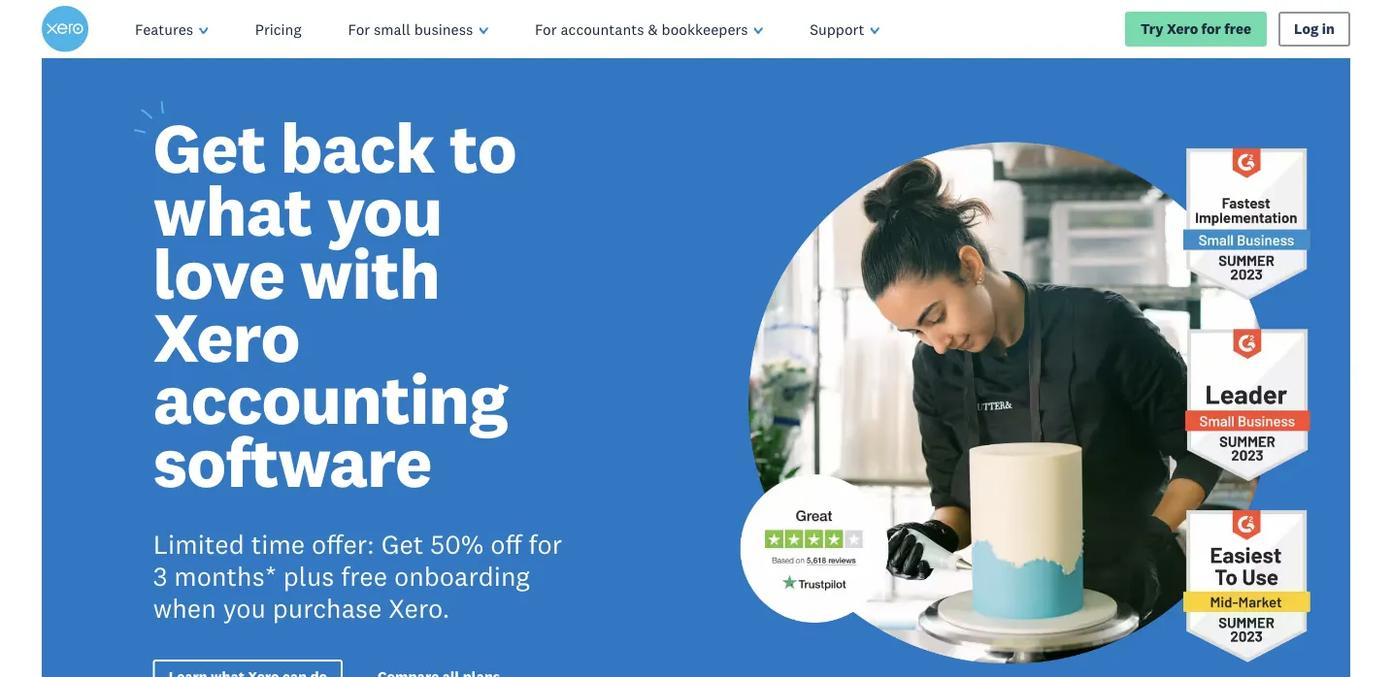 Task type: describe. For each thing, give the bounding box(es) containing it.
50%
[[430, 528, 484, 561]]

business
[[414, 19, 473, 38]]

off
[[491, 528, 522, 561]]

features button
[[112, 0, 232, 58]]

months*
[[174, 560, 277, 594]]

log
[[1294, 20, 1319, 38]]

try xero for free link
[[1125, 12, 1267, 47]]

for for for accountants & bookkeepers
[[535, 19, 557, 38]]

what
[[153, 167, 312, 254]]

accountants
[[561, 19, 644, 38]]

0 vertical spatial xero
[[1167, 20, 1198, 38]]

try xero for free
[[1141, 20, 1252, 38]]

back to what you love with xero accounting software
[[153, 104, 516, 506]]

you inside limited time offer: get 50% off for 3 months* plus free onboarding when you purchase xero.
[[223, 592, 266, 626]]

for small business button
[[325, 0, 512, 58]]

pricing link
[[232, 0, 325, 58]]

0 horizontal spatial get
[[153, 104, 266, 191]]

back
[[280, 104, 435, 191]]

limited time offer: get 50% off for 3 months* plus free onboarding when you purchase xero.
[[153, 528, 562, 626]]

when
[[153, 592, 216, 626]]

features
[[135, 19, 193, 38]]

support
[[810, 19, 864, 38]]

for accountants & bookkeepers
[[535, 19, 748, 38]]

limited
[[153, 528, 244, 561]]

xero inside the back to what you love with xero accounting software
[[153, 293, 299, 380]]

pricing
[[255, 19, 301, 38]]

support button
[[787, 0, 903, 58]]

you inside the back to what you love with xero accounting software
[[327, 167, 442, 254]]

with
[[299, 230, 440, 317]]

offer:
[[312, 528, 375, 561]]



Task type: vqa. For each thing, say whether or not it's contained in the screenshot.
Phone text box
no



Task type: locate. For each thing, give the bounding box(es) containing it.
get
[[153, 104, 266, 191], [381, 528, 424, 561]]

xero
[[1167, 20, 1198, 38], [153, 293, 299, 380]]

try
[[1141, 20, 1164, 38]]

for for for small business
[[348, 19, 370, 38]]

0 horizontal spatial free
[[341, 560, 387, 594]]

0 horizontal spatial for
[[348, 19, 370, 38]]

to
[[449, 104, 516, 191]]

xero homepage image
[[42, 6, 88, 52]]

1 horizontal spatial for
[[535, 19, 557, 38]]

1 horizontal spatial xero
[[1167, 20, 1198, 38]]

xero.
[[389, 592, 450, 626]]

accounting
[[153, 356, 507, 443]]

software
[[153, 418, 431, 506]]

in
[[1322, 20, 1335, 38]]

1 vertical spatial xero
[[153, 293, 299, 380]]

for accountants & bookkeepers button
[[512, 0, 787, 58]]

0 vertical spatial for
[[1202, 20, 1221, 38]]

free
[[1225, 20, 1252, 38], [341, 560, 387, 594]]

for inside dropdown button
[[535, 19, 557, 38]]

for left small
[[348, 19, 370, 38]]

3
[[153, 560, 167, 594]]

purchase
[[273, 592, 382, 626]]

1 vertical spatial for
[[529, 528, 562, 561]]

small
[[374, 19, 410, 38]]

free left log
[[1225, 20, 1252, 38]]

0 horizontal spatial you
[[223, 592, 266, 626]]

for inside "dropdown button"
[[348, 19, 370, 38]]

bookkeepers
[[662, 19, 748, 38]]

for right off on the bottom of the page
[[529, 528, 562, 561]]

a xero user decorating a cake with blue icing. social proof badges surrounding the circular image. image
[[710, 58, 1350, 678]]

for inside limited time offer: get 50% off for 3 months* plus free onboarding when you purchase xero.
[[529, 528, 562, 561]]

1 horizontal spatial for
[[1202, 20, 1221, 38]]

1 vertical spatial free
[[341, 560, 387, 594]]

for
[[1202, 20, 1221, 38], [529, 528, 562, 561]]

1 horizontal spatial free
[[1225, 20, 1252, 38]]

0 vertical spatial you
[[327, 167, 442, 254]]

log in link
[[1279, 12, 1350, 47]]

0 horizontal spatial for
[[529, 528, 562, 561]]

for small business
[[348, 19, 473, 38]]

plus
[[283, 560, 334, 594]]

onboarding
[[394, 560, 530, 594]]

0 horizontal spatial xero
[[153, 293, 299, 380]]

1 horizontal spatial get
[[381, 528, 424, 561]]

1 for from the left
[[348, 19, 370, 38]]

free inside limited time offer: get 50% off for 3 months* plus free onboarding when you purchase xero.
[[341, 560, 387, 594]]

log in
[[1294, 20, 1335, 38]]

&
[[648, 19, 658, 38]]

0 vertical spatial get
[[153, 104, 266, 191]]

for right 'try'
[[1202, 20, 1221, 38]]

2 for from the left
[[535, 19, 557, 38]]

1 vertical spatial get
[[381, 528, 424, 561]]

you
[[327, 167, 442, 254], [223, 592, 266, 626]]

love
[[153, 230, 285, 317]]

get inside limited time offer: get 50% off for 3 months* plus free onboarding when you purchase xero.
[[381, 528, 424, 561]]

0 vertical spatial free
[[1225, 20, 1252, 38]]

free right plus
[[341, 560, 387, 594]]

1 vertical spatial you
[[223, 592, 266, 626]]

time
[[251, 528, 305, 561]]

for left accountants
[[535, 19, 557, 38]]

1 horizontal spatial you
[[327, 167, 442, 254]]

for
[[348, 19, 370, 38], [535, 19, 557, 38]]



